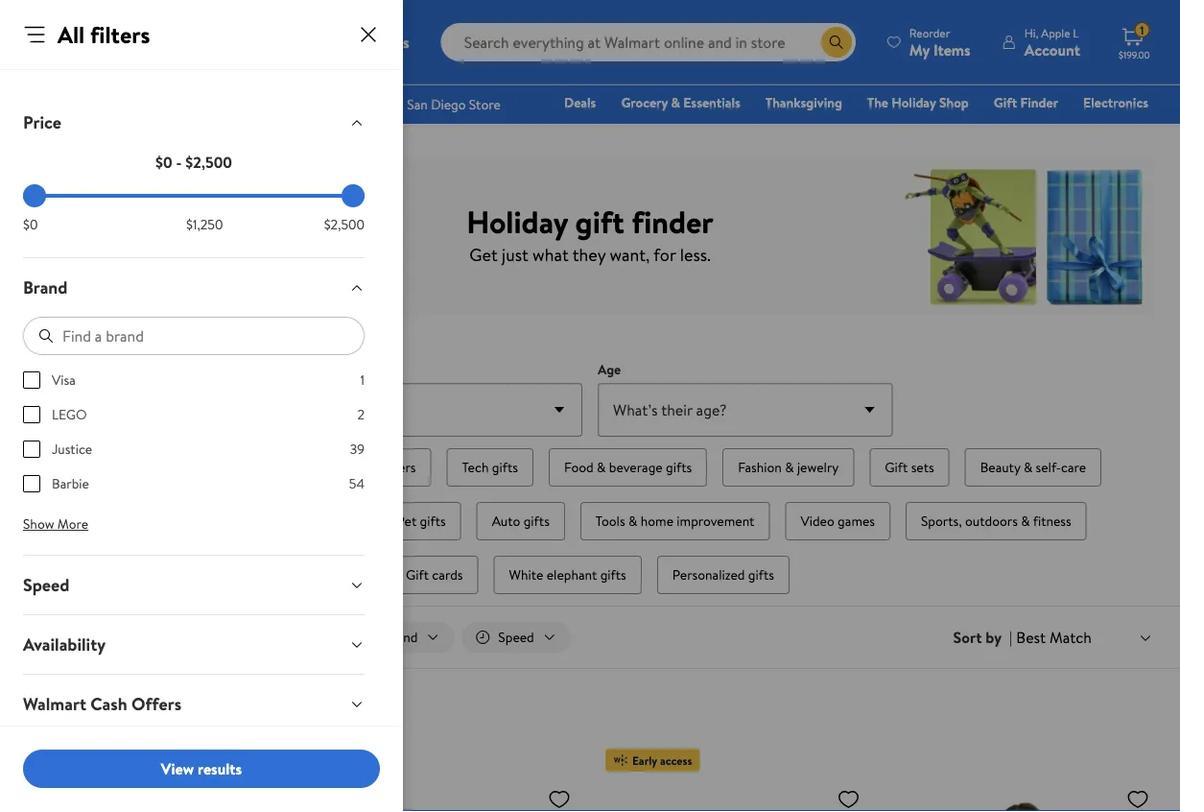 Task type: locate. For each thing, give the bounding box(es) containing it.
1 up $199.00 on the top
[[1141, 22, 1145, 38]]

gift down availability
[[23, 683, 57, 710]]

0 horizontal spatial best
[[35, 752, 57, 769]]

registry
[[67, 28, 115, 47], [928, 120, 977, 139]]

1 vertical spatial 1
[[361, 371, 365, 389]]

1 vertical spatial fashion
[[738, 458, 782, 477]]

get
[[470, 243, 498, 267]]

0 vertical spatial filters
[[90, 18, 150, 50]]

price button
[[8, 93, 380, 152]]

gift inside button
[[406, 566, 429, 584]]

filters inside button
[[78, 628, 112, 647]]

1 vertical spatial list item
[[90, 498, 193, 544]]

0 vertical spatial 1
[[1141, 22, 1145, 38]]

speed button
[[8, 556, 380, 614]]

price inside dropdown button
[[23, 110, 61, 134]]

& for beauty
[[1024, 458, 1033, 477]]

filters
[[90, 18, 150, 50], [78, 628, 112, 647]]

0 vertical spatial holiday
[[892, 93, 937, 112]]

gifts & registry / gift ideas
[[23, 28, 192, 47]]

1 price from the top
[[23, 110, 61, 134]]

gift
[[136, 28, 159, 47], [994, 93, 1018, 112], [886, 458, 909, 477], [406, 566, 429, 584], [23, 683, 57, 710]]

& right the gifts
[[55, 28, 64, 47]]

what
[[533, 243, 569, 267]]

beauty & self-care list item
[[962, 445, 1106, 491]]

online
[[172, 724, 212, 745]]

0 horizontal spatial holiday
[[467, 200, 568, 243]]

video
[[801, 512, 835, 530]]

all inside dialog
[[58, 18, 85, 50]]

gifts right auto
[[524, 512, 550, 530]]

registry left /
[[67, 28, 115, 47]]

0 horizontal spatial $2,500
[[186, 152, 232, 173]]

thanksgiving link
[[757, 92, 851, 113]]

show more
[[23, 515, 88, 533]]

0 vertical spatial $2,500
[[186, 152, 232, 173]]

thanksgiving
[[766, 93, 843, 112]]

0 vertical spatial price
[[23, 110, 61, 134]]

gifts right beverage
[[666, 458, 692, 477]]

$0 - $2,500
[[156, 152, 232, 173]]

1 horizontal spatial finder
[[1021, 93, 1059, 112]]

& for gifts
[[55, 28, 64, 47]]

show more button
[[8, 509, 104, 540]]

fashion left 'jewelry'
[[738, 458, 782, 477]]

registry link
[[920, 119, 986, 140]]

1 horizontal spatial seller
[[349, 752, 376, 769]]

for
[[654, 243, 676, 267]]

apple airpods pro (2nd generation) - lightning image
[[606, 780, 868, 811]]

finder
[[1021, 93, 1059, 112], [61, 683, 115, 710]]

list item down lego
[[75, 445, 166, 491]]

home link
[[790, 119, 842, 140]]

Find a brand search field
[[23, 317, 365, 355]]

price down the gifts
[[23, 110, 61, 134]]

white
[[509, 566, 544, 584]]

2 best from the left
[[324, 752, 346, 769]]

1 vertical spatial shop
[[744, 120, 774, 139]]

food & beverage gifts button
[[549, 448, 708, 487]]

gift inside 'button'
[[886, 458, 909, 477]]

None checkbox
[[23, 441, 40, 458], [23, 475, 40, 493], [23, 441, 40, 458], [23, 475, 40, 493]]

0 horizontal spatial registry
[[67, 28, 115, 47]]

1 horizontal spatial $2,500
[[324, 215, 365, 234]]

1 vertical spatial price
[[23, 724, 57, 745]]

0 vertical spatial all
[[58, 18, 85, 50]]

video games
[[801, 512, 876, 530]]

availability
[[23, 633, 106, 657]]

price down "walmart"
[[23, 724, 57, 745]]

1 horizontal spatial best
[[324, 752, 346, 769]]

food & beverage gifts
[[565, 458, 692, 477]]

fashion & jewelry
[[738, 458, 839, 477]]

0 horizontal spatial best seller
[[35, 752, 86, 769]]

improvement
[[677, 512, 755, 530]]

$0 left -
[[156, 152, 172, 173]]

0 vertical spatial all filters
[[58, 18, 150, 50]]

pet gifts
[[397, 512, 446, 530]]

holiday
[[892, 93, 937, 112], [467, 200, 568, 243]]

1 best from the left
[[35, 752, 57, 769]]

all down speed
[[60, 628, 75, 647]]

tools & home improvement list item
[[577, 498, 774, 544]]

$0
[[156, 152, 172, 173], [23, 215, 38, 234]]

all filters inside all filters dialog
[[58, 18, 150, 50]]

gifts right elephant
[[601, 566, 627, 584]]

brand group
[[23, 371, 365, 509]]

$0 up brand at top
[[23, 215, 38, 234]]

finder up one debit
[[1021, 93, 1059, 112]]

seller down when
[[60, 752, 86, 769]]

essentials
[[684, 93, 741, 112]]

gifts for tech gifts
[[492, 458, 518, 477]]

early
[[633, 752, 658, 769]]

& right food
[[597, 458, 606, 477]]

list item
[[75, 445, 166, 491], [90, 498, 193, 544]]

group containing stocking stuffers
[[69, 445, 1112, 598]]

1 horizontal spatial shop
[[940, 93, 969, 112]]

seller up ($27 value) mario badescu mini mist collection 5-piece holiday gift set image
[[349, 752, 376, 769]]

all filters
[[58, 18, 150, 50], [60, 628, 112, 647]]

toy
[[721, 120, 741, 139]]

early access
[[633, 752, 693, 769]]

shop up registry link
[[940, 93, 969, 112]]

fashion for fashion & jewelry
[[738, 458, 782, 477]]

personalized gifts list item
[[654, 552, 794, 598]]

& left fitness
[[1022, 512, 1031, 530]]

& left self-
[[1024, 458, 1033, 477]]

justice
[[52, 440, 92, 458]]

& right tools
[[629, 512, 638, 530]]

cards
[[432, 566, 463, 584]]

0 vertical spatial shop
[[940, 93, 969, 112]]

1 up 2
[[361, 371, 365, 389]]

fashion & jewelry list item
[[719, 445, 859, 491]]

all right the gifts
[[58, 18, 85, 50]]

& inside button
[[786, 458, 795, 477]]

all filters inside all filters button
[[60, 628, 112, 647]]

price for price when purchased online
[[23, 724, 57, 745]]

cash
[[90, 692, 127, 716]]

want,
[[610, 243, 650, 267]]

gifts
[[492, 458, 518, 477], [666, 458, 692, 477], [420, 512, 446, 530], [524, 512, 550, 530], [601, 566, 627, 584], [749, 566, 775, 584]]

1 horizontal spatial best seller
[[324, 752, 376, 769]]

1 vertical spatial holiday
[[467, 200, 568, 243]]

gift for gift finder (1000+)
[[23, 683, 57, 710]]

shop
[[940, 93, 969, 112], [744, 120, 774, 139]]

Walmart Site-Wide search field
[[441, 23, 856, 61]]

fashion down the
[[859, 120, 903, 139]]

& left 'jewelry'
[[786, 458, 795, 477]]

one debit link
[[993, 119, 1076, 140]]

0 vertical spatial $0
[[156, 152, 172, 173]]

sort
[[954, 627, 983, 648]]

$0 for $0
[[23, 215, 38, 234]]

gift sets button
[[870, 448, 950, 487]]

& for tools
[[629, 512, 638, 530]]

2 price from the top
[[23, 724, 57, 745]]

0 horizontal spatial seller
[[60, 752, 86, 769]]

0 horizontal spatial shop
[[744, 120, 774, 139]]

registry down the holiday shop
[[928, 120, 977, 139]]

1 horizontal spatial registry
[[928, 120, 977, 139]]

stocking
[[317, 458, 368, 477]]

finder inside the gift finder link
[[1021, 93, 1059, 112]]

& right grocery
[[672, 93, 681, 112]]

& inside 'list item'
[[629, 512, 638, 530]]

tools
[[596, 512, 626, 530]]

add to favorites list, onn. 32 class hd (720p) led roku smart tv (100012589) image
[[259, 787, 282, 811]]

purchased
[[100, 724, 168, 745]]

outdoors
[[966, 512, 1019, 530]]

gifts for personalized gifts
[[749, 566, 775, 584]]

tools & home improvement button
[[581, 502, 770, 541]]

2 best seller from the left
[[324, 752, 376, 769]]

gift cards
[[406, 566, 463, 584]]

gifts inside list item
[[492, 458, 518, 477]]

walmart+
[[1092, 120, 1149, 139]]

seller for ($27 value) mario badescu mini mist collection 5-piece holiday gift set image
[[349, 752, 376, 769]]

1 vertical spatial $2,500
[[324, 215, 365, 234]]

2 seller from the left
[[349, 752, 376, 769]]

gifts right tech
[[492, 458, 518, 477]]

gift for gift finder
[[994, 93, 1018, 112]]

0 vertical spatial fashion
[[859, 120, 903, 139]]

1 vertical spatial finder
[[61, 683, 115, 710]]

view
[[161, 758, 194, 779]]

self-
[[1037, 458, 1062, 477]]

auto gifts button
[[477, 502, 565, 541]]

0 horizontal spatial finder
[[61, 683, 115, 710]]

sports, outdoors & fitness
[[922, 512, 1072, 530]]

auto
[[492, 512, 521, 530]]

/
[[123, 28, 128, 47]]

1 vertical spatial filters
[[78, 628, 112, 647]]

1 seller from the left
[[60, 752, 86, 769]]

tech gifts button
[[447, 448, 534, 487]]

gifts right 'pet'
[[420, 512, 446, 530]]

shop inside the electronics toy shop
[[744, 120, 774, 139]]

add to favorites list, no boundaries juniors plaid faux sherpa shacket, sizes xs-xxxl image
[[1127, 787, 1150, 811]]

1 horizontal spatial fashion
[[859, 120, 903, 139]]

gift up one
[[994, 93, 1018, 112]]

1 best seller from the left
[[35, 752, 86, 769]]

1 horizontal spatial 1
[[1141, 22, 1145, 38]]

None checkbox
[[23, 372, 40, 389], [23, 406, 40, 423], [23, 372, 40, 389], [23, 406, 40, 423]]

0 horizontal spatial 1
[[361, 371, 365, 389]]

1 vertical spatial $0
[[23, 215, 38, 234]]

gift left sets
[[886, 458, 909, 477]]

onn. 32 class hd (720p) led roku smart tv (100012589) image
[[27, 780, 289, 811]]

list item right more
[[90, 498, 193, 544]]

0 horizontal spatial fashion
[[738, 458, 782, 477]]

brand button
[[8, 258, 380, 317]]

all
[[58, 18, 85, 50], [60, 628, 75, 647]]

food
[[565, 458, 594, 477]]

more
[[57, 515, 88, 533]]

availability button
[[8, 615, 380, 674]]

gifts right the personalized
[[749, 566, 775, 584]]

food & beverage gifts list item
[[545, 445, 712, 491]]

personalized gifts
[[673, 566, 775, 584]]

0 vertical spatial finder
[[1021, 93, 1059, 112]]

shop right the toy
[[744, 120, 774, 139]]

0 horizontal spatial $0
[[23, 215, 38, 234]]

all filters dialog
[[0, 0, 403, 811]]

gift sets
[[886, 458, 935, 477]]

price
[[23, 110, 61, 134], [23, 724, 57, 745]]

1 horizontal spatial $0
[[156, 152, 172, 173]]

1 vertical spatial all filters
[[60, 628, 112, 647]]

finder for gift finder (1000+)
[[61, 683, 115, 710]]

fashion inside button
[[738, 458, 782, 477]]

visa
[[52, 371, 76, 389]]

white elephant gifts list item
[[490, 552, 646, 598]]

home
[[798, 120, 834, 139]]

finder up when
[[61, 683, 115, 710]]

group
[[69, 445, 1112, 598]]

gift left cards
[[406, 566, 429, 584]]

less.
[[681, 243, 711, 267]]

just
[[502, 243, 529, 267]]

personalized gifts button
[[657, 556, 790, 594]]

1 vertical spatial all
[[60, 628, 75, 647]]



Task type: vqa. For each thing, say whether or not it's contained in the screenshot.
Deals
yes



Task type: describe. For each thing, give the bounding box(es) containing it.
filters inside dialog
[[90, 18, 150, 50]]

price for price
[[23, 110, 61, 134]]

barbie
[[52, 474, 89, 493]]

stocking stuffers
[[317, 458, 416, 477]]

games
[[838, 512, 876, 530]]

fashion & jewelry button
[[723, 448, 855, 487]]

care
[[1062, 458, 1087, 477]]

gift finder link
[[986, 92, 1068, 113]]

holiday gift finder image
[[27, 155, 1154, 320]]

gift finder
[[994, 93, 1059, 112]]

best for onn. 32 class hd (720p) led roku smart tv (100012589) image
[[35, 752, 57, 769]]

price when purchased online
[[23, 724, 212, 745]]

& for grocery
[[672, 93, 681, 112]]

by
[[986, 627, 1002, 648]]

tech
[[462, 458, 489, 477]]

debit
[[1034, 120, 1067, 139]]

all inside button
[[60, 628, 75, 647]]

gift sets list item
[[866, 445, 954, 491]]

best for ($27 value) mario badescu mini mist collection 5-piece holiday gift set image
[[324, 752, 346, 769]]

gift cards list item
[[387, 552, 482, 598]]

beverage
[[609, 458, 663, 477]]

fashion for fashion
[[859, 120, 903, 139]]

$0 range field
[[23, 194, 365, 198]]

sort and filter section element
[[0, 607, 1181, 668]]

the
[[868, 93, 889, 112]]

gift
[[576, 200, 625, 243]]

view results
[[161, 758, 242, 779]]

$2500 range field
[[23, 194, 365, 198]]

tech gifts list item
[[443, 445, 538, 491]]

personalized
[[673, 566, 746, 584]]

gifts inside "button"
[[601, 566, 627, 584]]

stocking stuffers button
[[302, 448, 432, 487]]

finder
[[632, 200, 714, 243]]

gifts & registry link
[[23, 28, 115, 47]]

ideas
[[162, 28, 192, 47]]

auto gifts
[[492, 512, 550, 530]]

toy shop link
[[713, 119, 782, 140]]

gifts
[[23, 28, 52, 47]]

beauty & self-care
[[981, 458, 1087, 477]]

the holiday shop link
[[859, 92, 978, 113]]

grocery & essentials link
[[613, 92, 750, 113]]

video games list item
[[782, 498, 895, 544]]

gift right /
[[136, 28, 159, 47]]

& for food
[[597, 458, 606, 477]]

gift ideas link
[[136, 28, 192, 47]]

grocery
[[622, 93, 668, 112]]

stocking stuffers list item
[[298, 445, 435, 491]]

fashion link
[[850, 119, 912, 140]]

best seller for ($27 value) mario badescu mini mist collection 5-piece holiday gift set image
[[324, 752, 376, 769]]

sort by |
[[954, 627, 1013, 648]]

show
[[23, 515, 54, 533]]

holiday inside holiday gift finder get just what they want, for less.
[[467, 200, 568, 243]]

all filters button
[[23, 622, 133, 653]]

1 horizontal spatial holiday
[[892, 93, 937, 112]]

sports,
[[922, 512, 963, 530]]

seller for onn. 32 class hd (720p) led roku smart tv (100012589) image
[[60, 752, 86, 769]]

electronics link
[[1075, 92, 1158, 113]]

one debit
[[1002, 120, 1067, 139]]

sports, outdoors & fitness list item
[[903, 498, 1091, 544]]

beauty
[[981, 458, 1021, 477]]

offers
[[132, 692, 182, 716]]

pet
[[397, 512, 417, 530]]

1 vertical spatial registry
[[928, 120, 977, 139]]

tools & home improvement
[[596, 512, 755, 530]]

walmart cash offers
[[23, 692, 182, 716]]

add to favorites list, apple airpods pro (2nd generation) - lightning image
[[838, 787, 861, 811]]

close panel image
[[357, 23, 380, 46]]

($27 value) mario badescu mini mist collection 5-piece holiday gift set image
[[316, 780, 579, 811]]

|
[[1010, 627, 1013, 648]]

electronics
[[1084, 93, 1149, 112]]

add to favorites list, ($27 value) mario badescu mini mist collection 5-piece holiday gift set image
[[548, 787, 571, 811]]

$1,250
[[186, 215, 223, 234]]

beauty & self-care button
[[966, 448, 1102, 487]]

deals
[[565, 93, 597, 112]]

no boundaries juniors plaid faux sherpa shacket, sizes xs-xxxl image
[[895, 780, 1158, 811]]

gift for gift cards
[[406, 566, 429, 584]]

sets
[[912, 458, 935, 477]]

shop for toy
[[744, 120, 774, 139]]

0 vertical spatial registry
[[67, 28, 115, 47]]

gifts for auto gifts
[[524, 512, 550, 530]]

home
[[641, 512, 674, 530]]

auto gifts list item
[[473, 498, 569, 544]]

& for fashion
[[786, 458, 795, 477]]

sports, outdoors & fitness button
[[906, 502, 1088, 541]]

walmart
[[23, 692, 86, 716]]

pet gifts list item
[[378, 498, 465, 544]]

$199.00
[[1120, 48, 1151, 61]]

best seller for onn. 32 class hd (720p) led roku smart tv (100012589) image
[[35, 752, 86, 769]]

gifts for pet gifts
[[420, 512, 446, 530]]

when
[[61, 724, 96, 745]]

$0 for $0 - $2,500
[[156, 152, 172, 173]]

the holiday shop
[[868, 93, 969, 112]]

1 inside brand group
[[361, 371, 365, 389]]

Search search field
[[441, 23, 856, 61]]

walmart image
[[31, 27, 156, 58]]

0 vertical spatial list item
[[75, 445, 166, 491]]

pet gifts button
[[382, 502, 461, 541]]

speed
[[23, 573, 70, 597]]

stuffers
[[371, 458, 416, 477]]

gift for gift sets
[[886, 458, 909, 477]]

results
[[198, 758, 242, 779]]

shop for holiday
[[940, 93, 969, 112]]

lego
[[52, 405, 87, 424]]

white elephant gifts button
[[494, 556, 642, 594]]

gift finder (1000+)
[[23, 683, 172, 710]]

jewelry
[[798, 458, 839, 477]]

elephant
[[547, 566, 598, 584]]

(1000+)
[[119, 688, 172, 709]]

walmart+ link
[[1083, 119, 1158, 140]]

age
[[598, 360, 621, 379]]

54
[[349, 474, 365, 493]]

tech gifts
[[462, 458, 518, 477]]

finder for gift finder
[[1021, 93, 1059, 112]]



